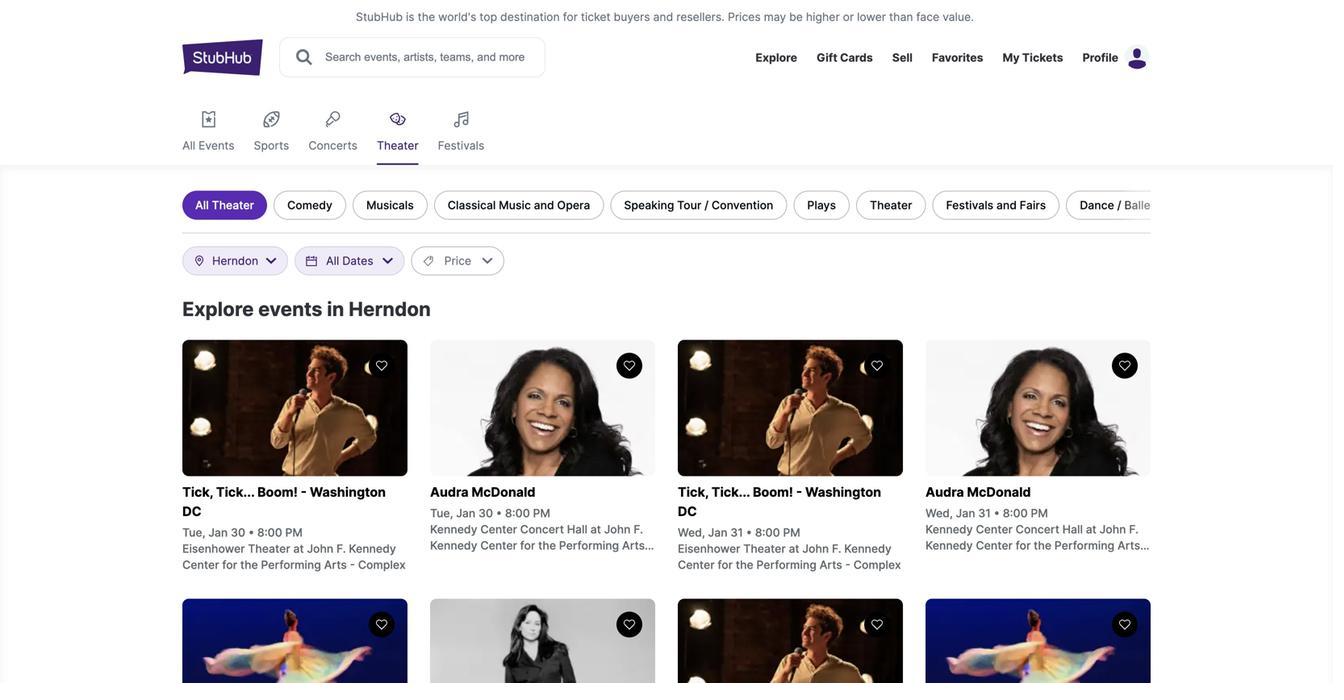 Task type: locate. For each thing, give the bounding box(es) containing it.
0 horizontal spatial tue,
[[182, 526, 205, 540]]

1 vertical spatial festivals
[[946, 199, 993, 212]]

herndon down all theater button
[[212, 254, 258, 268]]

dance
[[1080, 199, 1114, 212]]

higher
[[806, 10, 840, 24]]

0 horizontal spatial audra
[[430, 485, 469, 500]]

theater
[[377, 139, 419, 153], [212, 199, 254, 212], [870, 199, 912, 212], [248, 542, 290, 556], [743, 542, 786, 556]]

all theater button
[[182, 191, 267, 220]]

face
[[916, 10, 939, 24]]

arts
[[622, 539, 645, 553], [1117, 539, 1140, 553], [324, 558, 347, 572], [819, 558, 842, 572]]

1 hall from the left
[[567, 523, 587, 537]]

for
[[563, 10, 578, 24], [520, 539, 535, 553], [1016, 539, 1031, 553], [222, 558, 237, 572], [718, 558, 733, 572]]

boom! inside tick, tick... boom! - washington dc tue, jan 30 • 8:00 pm eisenhower theater at john f. kennedy center for the performing arts - complex
[[257, 485, 298, 500]]

tick, for tick, tick... boom! - washington dc tue, jan 30 • 8:00 pm eisenhower theater at john f. kennedy center for the performing arts - complex
[[182, 485, 213, 500]]

0 horizontal spatial boom!
[[257, 485, 298, 500]]

0 horizontal spatial herndon
[[212, 254, 258, 268]]

0 horizontal spatial festivals
[[438, 139, 484, 153]]

0 horizontal spatial 30
[[231, 526, 245, 540]]

all dates
[[326, 254, 373, 268]]

0 vertical spatial wed,
[[926, 507, 953, 520]]

0 vertical spatial all
[[182, 139, 195, 153]]

complex
[[430, 555, 478, 569], [926, 555, 973, 569], [358, 558, 406, 572], [853, 558, 901, 572]]

1 horizontal spatial festivals
[[946, 199, 993, 212]]

favorites link
[[932, 51, 983, 65]]

concert inside 'audra mcdonald tue, jan 30 • 8:00 pm kennedy center concert hall at john f. kennedy center for the performing arts - complex'
[[520, 523, 564, 537]]

8:00
[[505, 507, 530, 520], [1003, 507, 1028, 520], [257, 526, 282, 540], [755, 526, 780, 540]]

all inside button
[[195, 199, 209, 212]]

washington inside tick, tick... boom! - washington dc tue, jan 30 • 8:00 pm eisenhower theater at john f. kennedy center for the performing arts - complex
[[310, 485, 386, 500]]

boom! for tick, tick... boom! - washington dc tue, jan 30 • 8:00 pm eisenhower theater at john f. kennedy center for the performing arts - complex
[[257, 485, 298, 500]]

0 horizontal spatial dc
[[182, 504, 201, 520]]

2 dc from the left
[[678, 504, 697, 520]]

all left events
[[182, 139, 195, 153]]

0 horizontal spatial hall
[[567, 523, 587, 537]]

festivals and fairs button
[[932, 191, 1060, 220]]

ballet
[[1124, 199, 1155, 212]]

mcdonald
[[472, 485, 535, 500], [967, 485, 1031, 500]]

31 inside audra mcdonald wed, jan 31 • 8:00 pm kennedy center concert hall at john f. kennedy center for the performing arts - complex
[[978, 507, 991, 520]]

fairs
[[1020, 199, 1046, 212]]

john inside audra mcdonald wed, jan 31 • 8:00 pm kennedy center concert hall at john f. kennedy center for the performing arts - complex
[[1099, 523, 1126, 537]]

1 horizontal spatial hall
[[1062, 523, 1083, 537]]

profile link
[[1083, 51, 1118, 65]]

tick, inside the tick, tick... boom! - washington dc wed, jan 31 • 8:00 pm eisenhower theater at john f. kennedy center for the performing arts - complex
[[678, 485, 709, 500]]

1 horizontal spatial tue,
[[430, 507, 453, 520]]

30 inside 'audra mcdonald tue, jan 30 • 8:00 pm kennedy center concert hall at john f. kennedy center for the performing arts - complex'
[[478, 507, 493, 520]]

jan inside 'audra mcdonald tue, jan 30 • 8:00 pm kennedy center concert hall at john f. kennedy center for the performing arts - complex'
[[456, 507, 475, 520]]

events
[[199, 139, 234, 153]]

wed, inside audra mcdonald wed, jan 31 • 8:00 pm kennedy center concert hall at john f. kennedy center for the performing arts - complex
[[926, 507, 953, 520]]

explore down herndon "button"
[[182, 297, 254, 321]]

tick,
[[182, 485, 213, 500], [678, 485, 709, 500]]

explore events in herndon
[[182, 297, 431, 321]]

1 horizontal spatial eisenhower
[[678, 542, 740, 556]]

herndon inside "button"
[[212, 254, 258, 268]]

concert
[[520, 523, 564, 537], [1016, 523, 1059, 537]]

30 inside tick, tick... boom! - washington dc tue, jan 30 • 8:00 pm eisenhower theater at john f. kennedy center for the performing arts - complex
[[231, 526, 245, 540]]

0 vertical spatial 30
[[478, 507, 493, 520]]

price button
[[411, 247, 504, 276]]

/ left ballet
[[1117, 199, 1121, 212]]

jan inside the tick, tick... boom! - washington dc wed, jan 31 • 8:00 pm eisenhower theater at john f. kennedy center for the performing arts - complex
[[708, 526, 727, 540]]

1 vertical spatial herndon
[[349, 297, 431, 321]]

classical
[[448, 199, 496, 212]]

the inside 'audra mcdonald tue, jan 30 • 8:00 pm kennedy center concert hall at john f. kennedy center for the performing arts - complex'
[[538, 539, 556, 553]]

0 horizontal spatial wed,
[[678, 526, 705, 540]]

jan
[[456, 507, 475, 520], [956, 507, 975, 520], [208, 526, 228, 540], [708, 526, 727, 540]]

kennedy inside the tick, tick... boom! - washington dc wed, jan 31 • 8:00 pm eisenhower theater at john f. kennedy center for the performing arts - complex
[[844, 542, 892, 556]]

2 horizontal spatial and
[[996, 199, 1017, 212]]

1 horizontal spatial dc
[[678, 504, 697, 520]]

0 horizontal spatial explore
[[182, 297, 254, 321]]

f. inside 'audra mcdonald tue, jan 30 • 8:00 pm kennedy center concert hall at john f. kennedy center for the performing arts - complex'
[[634, 523, 643, 537]]

tue, inside tick, tick... boom! - washington dc tue, jan 30 • 8:00 pm eisenhower theater at john f. kennedy center for the performing arts - complex
[[182, 526, 205, 540]]

1 horizontal spatial washington
[[805, 485, 881, 500]]

stubhub image
[[182, 37, 263, 77]]

hall inside 'audra mcdonald tue, jan 30 • 8:00 pm kennedy center concert hall at john f. kennedy center for the performing arts - complex'
[[567, 523, 587, 537]]

hall
[[567, 523, 587, 537], [1062, 523, 1083, 537]]

2 boom! from the left
[[753, 485, 793, 500]]

dc for tick, tick... boom! - washington dc wed, jan 31 • 8:00 pm eisenhower theater at john f. kennedy center for the performing arts - complex
[[678, 504, 697, 520]]

dates
[[342, 254, 373, 268]]

festivals
[[438, 139, 484, 153], [946, 199, 993, 212]]

audra inside audra mcdonald wed, jan 31 • 8:00 pm kennedy center concert hall at john f. kennedy center for the performing arts - complex
[[926, 485, 964, 500]]

1 / from the left
[[704, 199, 709, 212]]

1 horizontal spatial wed,
[[926, 507, 953, 520]]

2 washington from the left
[[805, 485, 881, 500]]

value.
[[943, 10, 974, 24]]

and right music
[[534, 199, 554, 212]]

30
[[478, 507, 493, 520], [231, 526, 245, 540]]

stubhub
[[356, 10, 403, 24]]

• inside tick, tick... boom! - washington dc tue, jan 30 • 8:00 pm eisenhower theater at john f. kennedy center for the performing arts - complex
[[248, 526, 254, 540]]

2 tick, from the left
[[678, 485, 709, 500]]

boom! inside the tick, tick... boom! - washington dc wed, jan 31 • 8:00 pm eisenhower theater at john f. kennedy center for the performing arts - complex
[[753, 485, 793, 500]]

and left fairs
[[996, 199, 1017, 212]]

1 horizontal spatial 31
[[978, 507, 991, 520]]

1 vertical spatial all
[[195, 199, 209, 212]]

1 horizontal spatial explore
[[756, 51, 797, 65]]

tick... for tick, tick... boom! - washington dc wed, jan 31 • 8:00 pm eisenhower theater at john f. kennedy center for the performing arts - complex
[[712, 485, 750, 500]]

at
[[590, 523, 601, 537], [1086, 523, 1096, 537], [293, 542, 304, 556], [789, 542, 799, 556]]

for inside 'audra mcdonald tue, jan 30 • 8:00 pm kennedy center concert hall at john f. kennedy center for the performing arts - complex'
[[520, 539, 535, 553]]

2 concert from the left
[[1016, 523, 1059, 537]]

0 vertical spatial festivals
[[438, 139, 484, 153]]

/
[[704, 199, 709, 212], [1117, 199, 1121, 212]]

0 horizontal spatial washington
[[310, 485, 386, 500]]

2 / from the left
[[1117, 199, 1121, 212]]

1 vertical spatial wed,
[[678, 526, 705, 540]]

f. inside tick, tick... boom! - washington dc tue, jan 30 • 8:00 pm eisenhower theater at john f. kennedy center for the performing arts - complex
[[336, 542, 346, 556]]

washington
[[310, 485, 386, 500], [805, 485, 881, 500]]

washington for tick, tick... boom! - washington dc wed, jan 31 • 8:00 pm eisenhower theater at john f. kennedy center for the performing arts - complex
[[805, 485, 881, 500]]

concert for audra mcdonald wed, jan 31 • 8:00 pm kennedy center concert hall at john f. kennedy center for the performing arts - complex
[[1016, 523, 1059, 537]]

0 vertical spatial 31
[[978, 507, 991, 520]]

sell
[[892, 51, 913, 65]]

the inside tick, tick... boom! - washington dc tue, jan 30 • 8:00 pm eisenhower theater at john f. kennedy center for the performing arts - complex
[[240, 558, 258, 572]]

all left 'dates'
[[326, 254, 339, 268]]

my
[[1003, 51, 1020, 65]]

tick...
[[216, 485, 254, 500], [712, 485, 750, 500]]

performing inside tick, tick... boom! - washington dc tue, jan 30 • 8:00 pm eisenhower theater at john f. kennedy center for the performing arts - complex
[[261, 558, 321, 572]]

31
[[978, 507, 991, 520], [730, 526, 743, 540]]

0 horizontal spatial tick,
[[182, 485, 213, 500]]

events
[[258, 297, 322, 321]]

ticket
[[581, 10, 611, 24]]

tick... for tick, tick... boom! - washington dc tue, jan 30 • 8:00 pm eisenhower theater at john f. kennedy center for the performing arts - complex
[[216, 485, 254, 500]]

john inside tick, tick... boom! - washington dc tue, jan 30 • 8:00 pm eisenhower theater at john f. kennedy center for the performing arts - complex
[[307, 542, 333, 556]]

2 tick... from the left
[[712, 485, 750, 500]]

0 horizontal spatial eisenhower
[[182, 542, 245, 556]]

2 mcdonald from the left
[[967, 485, 1031, 500]]

2 hall from the left
[[1062, 523, 1083, 537]]

plays button
[[794, 191, 850, 220]]

2 vertical spatial all
[[326, 254, 339, 268]]

1 boom! from the left
[[257, 485, 298, 500]]

pm inside audra mcdonald wed, jan 31 • 8:00 pm kennedy center concert hall at john f. kennedy center for the performing arts - complex
[[1031, 507, 1048, 520]]

kennedy
[[430, 523, 477, 537], [926, 523, 973, 537], [430, 539, 477, 553], [926, 539, 973, 553], [349, 542, 396, 556], [844, 542, 892, 556]]

tick... inside tick, tick... boom! - washington dc tue, jan 30 • 8:00 pm eisenhower theater at john f. kennedy center for the performing arts - complex
[[216, 485, 254, 500]]

f. inside the tick, tick... boom! - washington dc wed, jan 31 • 8:00 pm eisenhower theater at john f. kennedy center for the performing arts - complex
[[832, 542, 841, 556]]

speaking tour / convention
[[624, 199, 773, 212]]

may
[[764, 10, 786, 24]]

for inside the tick, tick... boom! - washington dc wed, jan 31 • 8:00 pm eisenhower theater at john f. kennedy center for the performing arts - complex
[[718, 558, 733, 572]]

Search events, artists, teams, and more field
[[324, 48, 530, 66]]

pm inside the tick, tick... boom! - washington dc wed, jan 31 • 8:00 pm eisenhower theater at john f. kennedy center for the performing arts - complex
[[783, 526, 800, 540]]

theater inside tick, tick... boom! - washington dc tue, jan 30 • 8:00 pm eisenhower theater at john f. kennedy center for the performing arts - complex
[[248, 542, 290, 556]]

tue,
[[430, 507, 453, 520], [182, 526, 205, 540]]

1 dc from the left
[[182, 504, 201, 520]]

audra inside 'audra mcdonald tue, jan 30 • 8:00 pm kennedy center concert hall at john f. kennedy center for the performing arts - complex'
[[430, 485, 469, 500]]

1 horizontal spatial concert
[[1016, 523, 1059, 537]]

tick, for tick, tick... boom! - washington dc wed, jan 31 • 8:00 pm eisenhower theater at john f. kennedy center for the performing arts - complex
[[678, 485, 709, 500]]

eisenhower for tick, tick... boom! - washington dc wed, jan 31 • 8:00 pm eisenhower theater at john f. kennedy center for the performing arts - complex
[[678, 542, 740, 556]]

center
[[480, 523, 517, 537], [976, 523, 1013, 537], [480, 539, 517, 553], [976, 539, 1013, 553], [182, 558, 219, 572], [678, 558, 715, 572]]

festivals inside button
[[946, 199, 993, 212]]

the inside audra mcdonald wed, jan 31 • 8:00 pm kennedy center concert hall at john f. kennedy center for the performing arts - complex
[[1034, 539, 1051, 553]]

jan inside audra mcdonald wed, jan 31 • 8:00 pm kennedy center concert hall at john f. kennedy center for the performing arts - complex
[[956, 507, 975, 520]]

musicals
[[366, 199, 414, 212]]

mcdonald inside 'audra mcdonald tue, jan 30 • 8:00 pm kennedy center concert hall at john f. kennedy center for the performing arts - complex'
[[472, 485, 535, 500]]

wed, inside the tick, tick... boom! - washington dc wed, jan 31 • 8:00 pm eisenhower theater at john f. kennedy center for the performing arts - complex
[[678, 526, 705, 540]]

tick, tick... boom! - washington dc wed, jan 31 • 8:00 pm eisenhower theater at john f. kennedy center for the performing arts - complex
[[678, 485, 901, 572]]

2 eisenhower from the left
[[678, 542, 740, 556]]

0 vertical spatial explore
[[756, 51, 797, 65]]

•
[[496, 507, 502, 520], [994, 507, 1000, 520], [248, 526, 254, 540], [746, 526, 752, 540]]

1 horizontal spatial /
[[1117, 199, 1121, 212]]

arts inside the tick, tick... boom! - washington dc wed, jan 31 • 8:00 pm eisenhower theater at john f. kennedy center for the performing arts - complex
[[819, 558, 842, 572]]

arts inside tick, tick... boom! - washington dc tue, jan 30 • 8:00 pm eisenhower theater at john f. kennedy center for the performing arts - complex
[[324, 558, 347, 572]]

favorites
[[932, 51, 983, 65]]

dc inside tick, tick... boom! - washington dc tue, jan 30 • 8:00 pm eisenhower theater at john f. kennedy center for the performing arts - complex
[[182, 504, 201, 520]]

0 horizontal spatial concert
[[520, 523, 564, 537]]

my tickets link
[[1003, 51, 1063, 65]]

and
[[653, 10, 673, 24], [534, 199, 554, 212], [996, 199, 1017, 212]]

mcdonald for audra mcdonald tue, jan 30 • 8:00 pm kennedy center concert hall at john f. kennedy center for the performing arts - complex
[[472, 485, 535, 500]]

dc for tick, tick... boom! - washington dc tue, jan 30 • 8:00 pm eisenhower theater at john f. kennedy center for the performing arts - complex
[[182, 504, 201, 520]]

performing
[[559, 539, 619, 553], [1054, 539, 1115, 553], [261, 558, 321, 572], [756, 558, 816, 572]]

boom!
[[257, 485, 298, 500], [753, 485, 793, 500]]

tick, inside tick, tick... boom! - washington dc tue, jan 30 • 8:00 pm eisenhower theater at john f. kennedy center for the performing arts - complex
[[182, 485, 213, 500]]

the inside the tick, tick... boom! - washington dc wed, jan 31 • 8:00 pm eisenhower theater at john f. kennedy center for the performing arts - complex
[[736, 558, 753, 572]]

eisenhower inside tick, tick... boom! - washington dc tue, jan 30 • 8:00 pm eisenhower theater at john f. kennedy center for the performing arts - complex
[[182, 542, 245, 556]]

mcdonald inside audra mcdonald wed, jan 31 • 8:00 pm kennedy center concert hall at john f. kennedy center for the performing arts - complex
[[967, 485, 1031, 500]]

at inside 'audra mcdonald tue, jan 30 • 8:00 pm kennedy center concert hall at john f. kennedy center for the performing arts - complex'
[[590, 523, 601, 537]]

- inside audra mcdonald wed, jan 31 • 8:00 pm kennedy center concert hall at john f. kennedy center for the performing arts - complex
[[1143, 539, 1148, 553]]

sports
[[254, 139, 289, 153]]

top
[[479, 10, 497, 24]]

1 horizontal spatial boom!
[[753, 485, 793, 500]]

1 vertical spatial 30
[[231, 526, 245, 540]]

1 horizontal spatial mcdonald
[[967, 485, 1031, 500]]

concert inside audra mcdonald wed, jan 31 • 8:00 pm kennedy center concert hall at john f. kennedy center for the performing arts - complex
[[1016, 523, 1059, 537]]

1 horizontal spatial audra
[[926, 485, 964, 500]]

1 tick... from the left
[[216, 485, 254, 500]]

arts inside 'audra mcdonald tue, jan 30 • 8:00 pm kennedy center concert hall at john f. kennedy center for the performing arts - complex'
[[622, 539, 645, 553]]

hall for audra mcdonald wed, jan 31 • 8:00 pm kennedy center concert hall at john f. kennedy center for the performing arts - complex
[[1062, 523, 1083, 537]]

washington for tick, tick... boom! - washington dc tue, jan 30 • 8:00 pm eisenhower theater at john f. kennedy center for the performing arts - complex
[[310, 485, 386, 500]]

• inside audra mcdonald wed, jan 31 • 8:00 pm kennedy center concert hall at john f. kennedy center for the performing arts - complex
[[994, 507, 1000, 520]]

1 vertical spatial tue,
[[182, 526, 205, 540]]

festivals up 'classical'
[[438, 139, 484, 153]]

center inside tick, tick... boom! - washington dc tue, jan 30 • 8:00 pm eisenhower theater at john f. kennedy center for the performing arts - complex
[[182, 558, 219, 572]]

8:00 inside tick, tick... boom! - washington dc tue, jan 30 • 8:00 pm eisenhower theater at john f. kennedy center for the performing arts - complex
[[257, 526, 282, 540]]

explore down may
[[756, 51, 797, 65]]

gift cards
[[817, 51, 873, 65]]

0 horizontal spatial tick...
[[216, 485, 254, 500]]

0 vertical spatial herndon
[[212, 254, 258, 268]]

music
[[499, 199, 531, 212]]

musicals button
[[353, 191, 427, 220]]

0 horizontal spatial /
[[704, 199, 709, 212]]

2 audra from the left
[[926, 485, 964, 500]]

explore
[[756, 51, 797, 65], [182, 297, 254, 321]]

1 horizontal spatial 30
[[478, 507, 493, 520]]

herndon button
[[193, 247, 278, 275]]

1 mcdonald from the left
[[472, 485, 535, 500]]

1 horizontal spatial tick...
[[712, 485, 750, 500]]

festivals left fairs
[[946, 199, 993, 212]]

audra for audra mcdonald tue, jan 30 • 8:00 pm kennedy center concert hall at john f. kennedy center for the performing arts - complex
[[430, 485, 469, 500]]

all down 'all events'
[[195, 199, 209, 212]]

hall inside audra mcdonald wed, jan 31 • 8:00 pm kennedy center concert hall at john f. kennedy center for the performing arts - complex
[[1062, 523, 1083, 537]]

in
[[327, 297, 344, 321]]

1 audra from the left
[[430, 485, 469, 500]]

audra
[[430, 485, 469, 500], [926, 485, 964, 500]]

concert for audra mcdonald tue, jan 30 • 8:00 pm kennedy center concert hall at john f. kennedy center for the performing arts - complex
[[520, 523, 564, 537]]

herndon
[[212, 254, 258, 268], [349, 297, 431, 321]]

1 horizontal spatial tick,
[[678, 485, 709, 500]]

at inside audra mcdonald wed, jan 31 • 8:00 pm kennedy center concert hall at john f. kennedy center for the performing arts - complex
[[1086, 523, 1096, 537]]

tick... inside the tick, tick... boom! - washington dc wed, jan 31 • 8:00 pm eisenhower theater at john f. kennedy center for the performing arts - complex
[[712, 485, 750, 500]]

/ right tour
[[704, 199, 709, 212]]

1 eisenhower from the left
[[182, 542, 245, 556]]

0 horizontal spatial 31
[[730, 526, 743, 540]]

1 vertical spatial explore
[[182, 297, 254, 321]]

herndon right in
[[349, 297, 431, 321]]

eisenhower inside the tick, tick... boom! - washington dc wed, jan 31 • 8:00 pm eisenhower theater at john f. kennedy center for the performing arts - complex
[[678, 542, 740, 556]]

8:00 inside the tick, tick... boom! - washington dc wed, jan 31 • 8:00 pm eisenhower theater at john f. kennedy center for the performing arts - complex
[[755, 526, 780, 540]]

1 vertical spatial 31
[[730, 526, 743, 540]]

dc inside the tick, tick... boom! - washington dc wed, jan 31 • 8:00 pm eisenhower theater at john f. kennedy center for the performing arts - complex
[[678, 504, 697, 520]]

-
[[301, 485, 307, 500], [796, 485, 802, 500], [648, 539, 653, 553], [1143, 539, 1148, 553], [350, 558, 355, 572], [845, 558, 850, 572]]

0 vertical spatial tue,
[[430, 507, 453, 520]]

and right buyers in the left top of the page
[[653, 10, 673, 24]]

1 concert from the left
[[520, 523, 564, 537]]

1 washington from the left
[[310, 485, 386, 500]]

washington inside the tick, tick... boom! - washington dc wed, jan 31 • 8:00 pm eisenhower theater at john f. kennedy center for the performing arts - complex
[[805, 485, 881, 500]]

hall for audra mcdonald tue, jan 30 • 8:00 pm kennedy center concert hall at john f. kennedy center for the performing arts - complex
[[567, 523, 587, 537]]

1 tick, from the left
[[182, 485, 213, 500]]

0 horizontal spatial mcdonald
[[472, 485, 535, 500]]



Task type: describe. For each thing, give the bounding box(es) containing it.
or
[[843, 10, 854, 24]]

jan inside tick, tick... boom! - washington dc tue, jan 30 • 8:00 pm eisenhower theater at john f. kennedy center for the performing arts - complex
[[208, 526, 228, 540]]

0 horizontal spatial and
[[534, 199, 554, 212]]

speaking
[[624, 199, 674, 212]]

john inside 'audra mcdonald tue, jan 30 • 8:00 pm kennedy center concert hall at john f. kennedy center for the performing arts - complex'
[[604, 523, 631, 537]]

mcdonald for audra mcdonald wed, jan 31 • 8:00 pm kennedy center concert hall at john f. kennedy center for the performing arts - complex
[[967, 485, 1031, 500]]

arts inside audra mcdonald wed, jan 31 • 8:00 pm kennedy center concert hall at john f. kennedy center for the performing arts - complex
[[1117, 539, 1140, 553]]

price
[[444, 254, 471, 268]]

tick, tick... boom! - washington dc tue, jan 30 • 8:00 pm eisenhower theater at john f. kennedy center for the performing arts - complex
[[182, 485, 406, 572]]

be
[[789, 10, 803, 24]]

all for all events
[[182, 139, 195, 153]]

at inside the tick, tick... boom! - washington dc wed, jan 31 • 8:00 pm eisenhower theater at john f. kennedy center for the performing arts - complex
[[789, 542, 799, 556]]

stubhub is the world's top destination for ticket buyers and resellers. prices may be higher or lower than face value.
[[356, 10, 974, 24]]

at inside tick, tick... boom! - washington dc tue, jan 30 • 8:00 pm eisenhower theater at john f. kennedy center for the performing arts - complex
[[293, 542, 304, 556]]

buyers
[[614, 10, 650, 24]]

tue, inside 'audra mcdonald tue, jan 30 • 8:00 pm kennedy center concert hall at john f. kennedy center for the performing arts - complex'
[[430, 507, 453, 520]]

cards
[[840, 51, 873, 65]]

theater inside the tick, tick... boom! - washington dc wed, jan 31 • 8:00 pm eisenhower theater at john f. kennedy center for the performing arts - complex
[[743, 542, 786, 556]]

plays
[[807, 199, 836, 212]]

comedy
[[287, 199, 332, 212]]

is
[[406, 10, 414, 24]]

prices
[[728, 10, 761, 24]]

complex inside the tick, tick... boom! - washington dc wed, jan 31 • 8:00 pm eisenhower theater at john f. kennedy center for the performing arts - complex
[[853, 558, 901, 572]]

complex inside audra mcdonald wed, jan 31 • 8:00 pm kennedy center concert hall at john f. kennedy center for the performing arts - complex
[[926, 555, 973, 569]]

pm inside 'audra mcdonald tue, jan 30 • 8:00 pm kennedy center concert hall at john f. kennedy center for the performing arts - complex'
[[533, 507, 550, 520]]

kennedy inside tick, tick... boom! - washington dc tue, jan 30 • 8:00 pm eisenhower theater at john f. kennedy center for the performing arts - complex
[[349, 542, 396, 556]]

/ inside "button"
[[704, 199, 709, 212]]

for inside audra mcdonald wed, jan 31 • 8:00 pm kennedy center concert hall at john f. kennedy center for the performing arts - complex
[[1016, 539, 1031, 553]]

gift
[[817, 51, 837, 65]]

profile
[[1083, 51, 1118, 65]]

comedy button
[[273, 191, 346, 220]]

f. inside audra mcdonald wed, jan 31 • 8:00 pm kennedy center concert hall at john f. kennedy center for the performing arts - complex
[[1129, 523, 1138, 537]]

- inside 'audra mcdonald tue, jan 30 • 8:00 pm kennedy center concert hall at john f. kennedy center for the performing arts - complex'
[[648, 539, 653, 553]]

dance / ballet
[[1080, 199, 1155, 212]]

tickets
[[1022, 51, 1063, 65]]

than
[[889, 10, 913, 24]]

sell link
[[892, 51, 913, 65]]

explore link
[[756, 51, 797, 65]]

8:00 inside audra mcdonald wed, jan 31 • 8:00 pm kennedy center concert hall at john f. kennedy center for the performing arts - complex
[[1003, 507, 1028, 520]]

classical music and opera
[[448, 199, 590, 212]]

my tickets
[[1003, 51, 1063, 65]]

lower
[[857, 10, 886, 24]]

/ inside button
[[1117, 199, 1121, 212]]

tour
[[677, 199, 701, 212]]

performing inside audra mcdonald wed, jan 31 • 8:00 pm kennedy center concert hall at john f. kennedy center for the performing arts - complex
[[1054, 539, 1115, 553]]

for inside tick, tick... boom! - washington dc tue, jan 30 • 8:00 pm eisenhower theater at john f. kennedy center for the performing arts - complex
[[222, 558, 237, 572]]

performing inside the tick, tick... boom! - washington dc wed, jan 31 • 8:00 pm eisenhower theater at john f. kennedy center for the performing arts - complex
[[756, 558, 816, 572]]

audra mcdonald wed, jan 31 • 8:00 pm kennedy center concert hall at john f. kennedy center for the performing arts - complex
[[926, 485, 1148, 569]]

center inside the tick, tick... boom! - washington dc wed, jan 31 • 8:00 pm eisenhower theater at john f. kennedy center for the performing arts - complex
[[678, 558, 715, 572]]

performing inside 'audra mcdonald tue, jan 30 • 8:00 pm kennedy center concert hall at john f. kennedy center for the performing arts - complex'
[[559, 539, 619, 553]]

complex inside tick, tick... boom! - washington dc tue, jan 30 • 8:00 pm eisenhower theater at john f. kennedy center for the performing arts - complex
[[358, 558, 406, 572]]

audra for audra mcdonald wed, jan 31 • 8:00 pm kennedy center concert hall at john f. kennedy center for the performing arts - complex
[[926, 485, 964, 500]]

pm inside tick, tick... boom! - washington dc tue, jan 30 • 8:00 pm eisenhower theater at john f. kennedy center for the performing arts - complex
[[285, 526, 303, 540]]

8:00 inside 'audra mcdonald tue, jan 30 • 8:00 pm kennedy center concert hall at john f. kennedy center for the performing arts - complex'
[[505, 507, 530, 520]]

classical music and opera button
[[434, 191, 604, 220]]

all for all dates
[[326, 254, 339, 268]]

boom! for tick, tick... boom! - washington dc wed, jan 31 • 8:00 pm eisenhower theater at john f. kennedy center for the performing arts - complex
[[753, 485, 793, 500]]

dance / ballet button
[[1066, 191, 1168, 220]]

john inside the tick, tick... boom! - washington dc wed, jan 31 • 8:00 pm eisenhower theater at john f. kennedy center for the performing arts - complex
[[802, 542, 829, 556]]

31 inside the tick, tick... boom! - washington dc wed, jan 31 • 8:00 pm eisenhower theater at john f. kennedy center for the performing arts - complex
[[730, 526, 743, 540]]

• inside 'audra mcdonald tue, jan 30 • 8:00 pm kennedy center concert hall at john f. kennedy center for the performing arts - complex'
[[496, 507, 502, 520]]

festivals and fairs
[[946, 199, 1046, 212]]

speaking tour / convention button
[[610, 191, 787, 220]]

explore for explore events in herndon
[[182, 297, 254, 321]]

all events
[[182, 139, 234, 153]]

gift cards link
[[817, 51, 873, 65]]

festivals for festivals and fairs
[[946, 199, 993, 212]]

world's
[[438, 10, 476, 24]]

resellers.
[[676, 10, 725, 24]]

all for all theater
[[195, 199, 209, 212]]

eisenhower for tick, tick... boom! - washington dc tue, jan 30 • 8:00 pm eisenhower theater at john f. kennedy center for the performing arts - complex
[[182, 542, 245, 556]]

complex inside 'audra mcdonald tue, jan 30 • 8:00 pm kennedy center concert hall at john f. kennedy center for the performing arts - complex'
[[430, 555, 478, 569]]

• inside the tick, tick... boom! - washington dc wed, jan 31 • 8:00 pm eisenhower theater at john f. kennedy center for the performing arts - complex
[[746, 526, 752, 540]]

theater button
[[856, 191, 926, 220]]

festivals for festivals
[[438, 139, 484, 153]]

audra mcdonald tue, jan 30 • 8:00 pm kennedy center concert hall at john f. kennedy center for the performing arts - complex
[[430, 485, 653, 569]]

1 horizontal spatial and
[[653, 10, 673, 24]]

concerts
[[309, 139, 357, 153]]

opera
[[557, 199, 590, 212]]

1 horizontal spatial herndon
[[349, 297, 431, 321]]

all theater
[[195, 199, 254, 212]]

explore for explore 'link'
[[756, 51, 797, 65]]

destination
[[500, 10, 560, 24]]

convention
[[712, 199, 773, 212]]



Task type: vqa. For each thing, say whether or not it's contained in the screenshot.
the middle View All link
no



